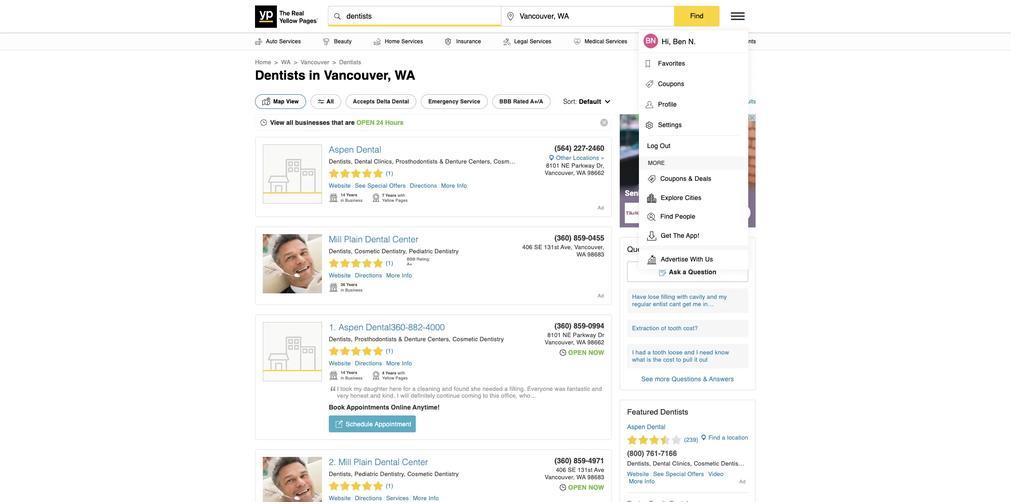 Task type: describe. For each thing, give the bounding box(es) containing it.
dentists inside aspen dental dentists dental clinics prosthodontists & denture centers cosmetic dentistry
[[329, 158, 351, 165]]

thumbnail image
[[263, 145, 322, 204]]

info up 4 years with yellow pages
[[402, 360, 412, 367]]

browse home services image
[[374, 38, 381, 45]]

user settings image
[[646, 121, 653, 129]]

1 vertical spatial answers
[[709, 375, 734, 383]]

36
[[341, 283, 345, 287]]

a left location
[[722, 434, 726, 441]]

aspen dental link for (564) 227-2460's (1) link
[[329, 144, 381, 154]]

open 24 hours link
[[357, 119, 404, 126]]

(360) 859-4971 406 se 131st ave vancouver, wa 98683
[[545, 457, 605, 481]]

directions link down aspen dental dentists dental clinics prosthodontists & denture centers cosmetic dentistry
[[408, 182, 440, 189]]

yp image for 36
[[329, 283, 339, 293]]

everyone
[[527, 386, 553, 392]]

years inside 4 years with yellow pages
[[386, 371, 397, 375]]

find for find
[[691, 12, 704, 20]]

find button
[[674, 6, 720, 26]]

ave
[[594, 467, 605, 473]]

dr
[[598, 332, 605, 339]]

sort: default
[[564, 98, 601, 105]]

info inside the (800) 761-7166 dentists dental clinics cosmetic dentistry website see special offers video more info
[[645, 478, 655, 485]]

explore cities
[[661, 194, 702, 201]]

video link
[[707, 471, 726, 478]]

0994
[[588, 322, 605, 330]]

wa inside (360) 859-0994 8101 ne parkway dr vancouver, wa 98662
[[577, 339, 586, 346]]

bbb rating: a+
[[407, 257, 430, 267]]

know
[[715, 349, 730, 356]]

offers inside the (800) 761-7166 dentists dental clinics cosmetic dentistry website see special offers video more info
[[688, 471, 704, 478]]

859- inside the (360) 859-0455 406 se 131st ave, vancouver, wa 98683
[[574, 234, 588, 242]]

restaurants
[[726, 38, 756, 45]]

4 years with yellow pages
[[382, 371, 408, 380]]

1 horizontal spatial the
[[674, 232, 685, 239]]

coupons link
[[639, 74, 749, 94]]

ave,
[[561, 244, 573, 251]]

website link for (360) 859-4971
[[329, 495, 353, 502]]

years inside 7 years with yellow pages
[[386, 193, 397, 198]]

0 horizontal spatial view
[[270, 119, 285, 126]]

dentistry inside the (800) 761-7166 dentists dental clinics cosmetic dentistry website see special offers video more info
[[721, 460, 745, 467]]

business inside 36 years in business
[[345, 288, 363, 293]]

find for find a location
[[709, 434, 721, 441]]

definitely
[[411, 392, 435, 399]]

more info link for directions
[[440, 182, 467, 189]]

(1) for (564) 227-2460
[[386, 170, 393, 177]]

open for aspen dental360-882-4000
[[569, 349, 587, 356]]

website inside the (800) 761-7166 dentists dental clinics cosmetic dentistry website see special offers video more info
[[627, 471, 649, 478]]

delta
[[377, 98, 391, 105]]

open for mill plain dental center
[[569, 484, 587, 491]]

more inside the (800) 761-7166 dentists dental clinics cosmetic dentistry website see special offers video more info
[[629, 478, 643, 485]]

n.
[[689, 38, 696, 46]]

0 vertical spatial mill plain dental center link
[[329, 234, 419, 244]]

more info link for services
[[411, 495, 439, 502]]

0 horizontal spatial special
[[368, 182, 388, 189]]

beauty
[[334, 38, 352, 45]]

pages for 4000
[[396, 376, 408, 380]]

vancouver, for 4971
[[545, 474, 575, 481]]

se for 0455
[[535, 244, 543, 251]]

featured dentists
[[627, 407, 689, 416]]

yp image for 14
[[329, 370, 339, 380]]

appointment
[[375, 421, 412, 428]]

pages for clinics
[[396, 198, 408, 203]]

dentistry inside 1. aspen dental360-882-4000 dentists prosthodontists & denture centers cosmetic dentistry
[[480, 336, 504, 343]]

with inside 7 years with yellow pages
[[398, 193, 405, 198]]

dentists link for (360) 859-0455
[[329, 248, 353, 255]]

aspen for aspen dental dentists dental clinics prosthodontists & denture centers cosmetic dentistry
[[329, 144, 354, 154]]

see more questions & answers
[[642, 375, 734, 383]]

clinics inside aspen dental dentists dental clinics prosthodontists & denture centers cosmetic dentistry
[[374, 158, 392, 165]]

to inside i had a tooth loose and i need know what is the cost to pull it out
[[676, 356, 682, 363]]

directions down aspen dental dentists dental clinics prosthodontists & denture centers cosmetic dentistry
[[410, 182, 437, 189]]

years up 'took'
[[347, 370, 357, 375]]

2460
[[588, 144, 605, 153]]

and inside the have lose filling with cavity and my regular entist cant get me in…
[[707, 293, 717, 300]]

(564) 227-2460 other locations » 8101 ne parkway dr, vancouver, wa 98662
[[545, 144, 605, 176]]

cavity
[[690, 293, 706, 300]]

cosmetic dentistry link for prosthodontists & denture centers
[[453, 336, 504, 343]]

with inside "link"
[[690, 255, 704, 263]]

vancouver, inside "(564) 227-2460 other locations » 8101 ne parkway dr, vancouver, wa 98662"
[[545, 170, 575, 176]]

wa inside the (360) 859-0455 406 se 131st ave, vancouver, wa 98683
[[577, 251, 586, 258]]

dental down 24 in the top left of the page
[[356, 144, 381, 154]]

ask a question link
[[627, 262, 749, 282]]

1.
[[329, 322, 336, 332]]

more info link up 4 years with yellow pages
[[385, 360, 412, 367]]

dentists in vancouver, wa
[[255, 68, 415, 82]]

vancouver
[[301, 59, 329, 66]]

(1) link for (564) 227-2460
[[329, 169, 393, 179]]

and inside i had a tooth loose and i need know what is the cost to pull it out
[[685, 349, 695, 356]]

0 vertical spatial answers
[[672, 245, 701, 254]]

1 vertical spatial see
[[642, 375, 653, 383]]

pull
[[683, 356, 693, 363]]

profile link
[[639, 94, 749, 115]]

0 vertical spatial prosthodontists & denture centers link
[[396, 158, 492, 165]]

emergency
[[429, 98, 459, 105]]

coupons & deals
[[661, 175, 712, 182]]

rating:
[[417, 257, 430, 262]]

8101 inside (360) 859-0994 8101 ne parkway dr vancouver, wa 98662
[[548, 332, 561, 339]]

a right ask
[[683, 268, 687, 275]]

cities
[[685, 194, 702, 201]]

bbb for bbb rating: a+
[[407, 257, 416, 262]]

question
[[689, 268, 717, 275]]

859- for mill plain dental center
[[574, 457, 588, 465]]

4000
[[426, 322, 445, 332]]

all link
[[311, 94, 341, 109]]

in…
[[703, 301, 714, 308]]

coupons tag image
[[646, 80, 653, 88]]

my inside the have lose filling with cavity and my regular entist cant get me in…
[[719, 293, 727, 300]]

open now for mill plain dental center
[[569, 484, 605, 491]]

coupons for coupons & deals
[[661, 175, 687, 182]]

vancouver, for 0994
[[545, 339, 575, 346]]

services for auto services
[[279, 38, 301, 45]]

services for medical services
[[606, 38, 628, 45]]

0 horizontal spatial see
[[355, 182, 366, 189]]

out
[[660, 142, 671, 149]]

more
[[655, 375, 670, 383]]

i left the will
[[397, 392, 399, 399]]

and left found
[[442, 386, 452, 392]]

dental clinics link for cosmetic dentistry
[[653, 460, 692, 467]]

browse legal services image
[[504, 38, 511, 45]]

dentists link for (360) 859-4971
[[329, 471, 353, 478]]

home
[[385, 38, 400, 45]]

dental inside mill plain dental center dentists cosmetic dentistry pediatric dentistry
[[365, 234, 390, 244]]

i left 'took'
[[337, 386, 339, 392]]

favorites ribbon image
[[646, 60, 650, 67]]

0 vertical spatial ad
[[598, 205, 604, 211]]

more down aspen dental dentists dental clinics prosthodontists & denture centers cosmetic dentistry
[[441, 182, 455, 189]]

dental down are
[[355, 158, 372, 165]]

(1) link for (360) 859-0455
[[329, 258, 393, 268]]

a+
[[407, 262, 412, 267]]

default
[[579, 98, 601, 105]]

0 vertical spatial open
[[357, 119, 375, 126]]

coupons & deals link
[[639, 170, 749, 189]]

kind.
[[382, 392, 395, 399]]

to inside 'i took my daughter here for a cleaning and found she needed a filling. everyone was fantastic and very honest and kind. i will definitely continue coming to this office, who…'
[[483, 392, 488, 399]]

that
[[332, 119, 344, 126]]

prosthodontists inside 1. aspen dental360-882-4000 dentists prosthodontists & denture centers cosmetic dentistry
[[355, 336, 397, 343]]

(1) link for (360) 859-4971
[[329, 481, 393, 491]]

and right the fantastic
[[592, 386, 602, 392]]

plain inside 2. mill plain dental center dentists pediatric dentistry cosmetic dentistry
[[354, 457, 372, 467]]

browse medical services image
[[574, 38, 581, 45]]

(1) for (360) 859-0994
[[386, 348, 393, 355]]

dentists inside the (800) 761-7166 dentists dental clinics cosmetic dentistry website see special offers video more info
[[627, 460, 650, 467]]

centers inside aspen dental dentists dental clinics prosthodontists & denture centers cosmetic dentistry
[[469, 158, 490, 165]]

now for aspen dental360-882-4000
[[589, 349, 605, 356]]

locations
[[573, 154, 600, 161]]

wa inside (360) 859-4971 406 se 131st ave vancouver, wa 98683
[[577, 474, 586, 481]]

cosmetic inside 1. aspen dental360-882-4000 dentists prosthodontists & denture centers cosmetic dentistry
[[453, 336, 478, 343]]

office,
[[501, 392, 518, 399]]

8101 inside "(564) 227-2460 other locations » 8101 ne parkway dr, vancouver, wa 98662"
[[546, 162, 560, 169]]

24
[[376, 119, 384, 126]]

aspen inside 1. aspen dental360-882-4000 dentists prosthodontists & denture centers cosmetic dentistry
[[339, 322, 364, 332]]

find a location
[[709, 434, 749, 441]]

1 vertical spatial prosthodontists & denture centers link
[[355, 336, 451, 343]]

aspen dental
[[627, 423, 666, 431]]

legal services
[[515, 38, 552, 45]]

years left 7
[[347, 193, 357, 197]]

yellow for dental
[[382, 198, 395, 203]]

bbb for bbb rated a+/a
[[500, 98, 512, 105]]

was
[[555, 386, 566, 392]]

me
[[693, 301, 702, 308]]

directions up 36 years in business
[[355, 272, 382, 279]]

14 for dental360-
[[341, 370, 345, 375]]

found
[[454, 386, 469, 392]]

coming
[[462, 392, 481, 399]]

0455
[[588, 234, 605, 242]]

appointments
[[347, 404, 389, 411]]

more down log out
[[648, 160, 665, 166]]

i took my daughter here for a cleaning and found she needed a filling. everyone was fantastic and very honest and kind. i will definitely continue coming to this office, who…
[[337, 386, 602, 399]]

see inside the (800) 761-7166 dentists dental clinics cosmetic dentistry website see special offers video more info
[[654, 471, 664, 478]]

i up it
[[697, 349, 698, 356]]

are
[[345, 119, 355, 126]]

services for home services
[[402, 38, 423, 45]]

services for legal services
[[530, 38, 552, 45]]

deals
[[695, 175, 712, 182]]

ne inside "(564) 227-2460 other locations » 8101 ne parkway dr, vancouver, wa 98662"
[[562, 162, 570, 169]]

cleaning
[[418, 386, 440, 392]]

parkway inside (360) 859-0994 8101 ne parkway dr vancouver, wa 98662
[[573, 332, 597, 339]]

fantastic
[[567, 386, 590, 392]]

yellow for 882-
[[382, 376, 395, 380]]

(239) link
[[627, 435, 699, 445]]

36 years in business
[[341, 283, 363, 293]]

see more questions & answers link
[[627, 375, 749, 383]]

search
[[718, 98, 736, 105]]

(1) link for (360) 859-0994
[[329, 346, 393, 356]]

more info link down a+
[[385, 272, 412, 279]]

advertise with us
[[661, 255, 713, 263]]

cost
[[664, 356, 675, 363]]

online
[[391, 404, 411, 411]]

0 horizontal spatial pediatric dentistry link
[[355, 471, 406, 478]]

dental clinics link for prosthodontists & denture centers
[[355, 158, 394, 165]]

directions link for more info link under a+
[[353, 272, 385, 279]]

info down a+
[[402, 272, 412, 279]]

7 years with yellow pages
[[382, 193, 408, 203]]

open now for aspen dental360-882-4000
[[569, 349, 605, 356]]

i had a tooth loose and i need know what is the cost to pull it out link
[[627, 344, 749, 369]]

centers inside 1. aspen dental360-882-4000 dentists prosthodontists & denture centers cosmetic dentistry
[[428, 336, 449, 343]]

dentists inside 2. mill plain dental center dentists pediatric dentistry cosmetic dentistry
[[329, 471, 351, 478]]

results
[[738, 98, 756, 105]]

more up 4 years with yellow pages
[[386, 360, 400, 367]]

cosmetic inside mill plain dental center dentists cosmetic dentistry pediatric dentistry
[[355, 248, 380, 255]]

home link
[[255, 59, 271, 66]]

mill plain dental center - dentists image
[[263, 457, 322, 502]]

(360) 859-0455 406 se 131st ave, vancouver, wa 98683
[[523, 234, 605, 258]]

more down mill plain dental center dentists cosmetic dentistry pediatric dentistry
[[386, 272, 400, 279]]

406 for 4971
[[556, 467, 566, 473]]

years inside 36 years in business
[[347, 283, 357, 287]]

sort:
[[564, 98, 577, 105]]

dental up (239) link
[[647, 423, 666, 431]]

a left filling.
[[505, 386, 508, 392]]

get
[[683, 301, 692, 308]]

wa link
[[281, 59, 291, 66]]

(360) inside the (360) 859-0455 406 se 131st ave, vancouver, wa 98683
[[555, 234, 572, 242]]

14 years in business for dentists
[[341, 193, 363, 203]]

prosthodontists inside aspen dental dentists dental clinics prosthodontists & denture centers cosmetic dentistry
[[396, 158, 438, 165]]

home services
[[385, 38, 423, 45]]

who…
[[519, 392, 537, 399]]

dentists up (239) link
[[661, 407, 689, 416]]

user avatar image
[[646, 101, 653, 108]]

anytime!
[[413, 404, 440, 411]]

yp image for 14
[[329, 193, 339, 203]]

dentists up dentists in vancouver, wa
[[339, 59, 361, 66]]

yp image for 7
[[372, 193, 380, 203]]

dentistry inside aspen dental dentists dental clinics prosthodontists & denture centers cosmetic dentistry
[[521, 158, 545, 165]]

info right services link
[[429, 495, 439, 502]]

more info link for video
[[627, 478, 655, 485]]

see special offers link for directions
[[353, 182, 408, 189]]

mill inside mill plain dental center dentists cosmetic dentistry pediatric dentistry
[[329, 234, 342, 244]]

website directions services more info
[[329, 495, 439, 502]]



Task type: vqa. For each thing, say whether or not it's contained in the screenshot.
Pediatric Dentistry link
yes



Task type: locate. For each thing, give the bounding box(es) containing it.
advertise with us link
[[639, 250, 749, 269]]

3 (1) link from the top
[[329, 346, 393, 356]]

dentists up 36
[[329, 248, 351, 255]]

view right map at the top left of the page
[[286, 98, 299, 105]]

1 vertical spatial clinics
[[673, 460, 691, 467]]

7166
[[661, 450, 677, 458]]

with down website see special offers directions more info
[[398, 193, 405, 198]]

1 98662 from the top
[[588, 170, 605, 176]]

other locations » link
[[546, 154, 605, 161]]

2 vertical spatial aspen
[[627, 423, 646, 431]]

1 vertical spatial 131st
[[578, 467, 593, 473]]

cosmetic dentistry link for dental clinics
[[694, 460, 747, 467]]

the right is at the bottom right
[[653, 356, 662, 363]]

years right 4
[[386, 371, 397, 375]]

coupons
[[658, 80, 685, 87], [661, 175, 687, 182]]

website directions more info up 36 years in business
[[329, 272, 412, 279]]

se
[[535, 244, 543, 251], [568, 467, 576, 473]]

(1) for (360) 859-4971
[[386, 483, 393, 489]]

lose
[[648, 293, 660, 300]]

to down loose
[[676, 356, 682, 363]]

1 yellow from the top
[[382, 198, 395, 203]]

2 98683 from the top
[[588, 474, 605, 481]]

yp image
[[329, 193, 339, 203], [372, 193, 380, 203], [329, 283, 339, 293]]

log out
[[648, 142, 671, 149]]

1 vertical spatial prosthodontists
[[355, 336, 397, 343]]

dentists inside 1. aspen dental360-882-4000 dentists prosthodontists & denture centers cosmetic dentistry
[[329, 336, 351, 343]]

3 (1) from the top
[[386, 348, 393, 355]]

1 vertical spatial pediatric dentistry link
[[355, 471, 406, 478]]

2 14 from the top
[[341, 370, 345, 375]]

plain inside mill plain dental center dentists cosmetic dentistry pediatric dentistry
[[344, 234, 363, 244]]

2 now from the top
[[589, 484, 605, 491]]

special inside the (800) 761-7166 dentists dental clinics cosmetic dentistry website see special offers video more info
[[666, 471, 686, 478]]

dental right delta
[[392, 98, 409, 105]]

and up pull
[[685, 349, 695, 356]]

coupons inside 'link'
[[661, 175, 687, 182]]

(360) inside (360) 859-0994 8101 ne parkway dr vancouver, wa 98662
[[555, 322, 572, 330]]

0 vertical spatial website directions more info
[[329, 272, 412, 279]]

98683
[[588, 251, 605, 258], [588, 474, 605, 481]]

website link for (360) 859-0994
[[329, 360, 353, 367]]

0 vertical spatial business
[[345, 198, 363, 203]]

se inside (360) 859-4971 406 se 131st ave vancouver, wa 98683
[[568, 467, 576, 473]]

1 horizontal spatial 131st
[[578, 467, 593, 473]]

227-
[[574, 144, 588, 153]]

dr,
[[597, 162, 605, 169]]

1 vertical spatial mill plain dental center link
[[339, 457, 428, 467]]

1 pages from the top
[[396, 198, 408, 203]]

0 vertical spatial prosthodontists
[[396, 158, 438, 165]]

vancouver, inside (360) 859-4971 406 se 131st ave vancouver, wa 98683
[[545, 474, 575, 481]]

1 horizontal spatial to
[[676, 356, 682, 363]]

14 for dentists
[[341, 193, 345, 197]]

get
[[661, 232, 672, 239]]

coupons for coupons
[[658, 80, 685, 87]]

a inside i had a tooth loose and i need know what is the cost to pull it out
[[648, 349, 651, 356]]

0 vertical spatial ne
[[562, 162, 570, 169]]

0 vertical spatial offers
[[389, 182, 406, 189]]

very
[[337, 392, 349, 399]]

mill plain dental center link up a+
[[329, 234, 419, 244]]

1 now from the top
[[589, 349, 605, 356]]

0 vertical spatial to
[[676, 356, 682, 363]]

0 vertical spatial yellow
[[382, 198, 395, 203]]

website directions more info for more info link over 4 years with yellow pages
[[329, 360, 412, 367]]

98662 inside (360) 859-0994 8101 ne parkway dr vancouver, wa 98662
[[588, 339, 605, 346]]

1 859- from the top
[[574, 234, 588, 242]]

2 14 years in business from the top
[[341, 370, 363, 380]]

1 services from the left
[[279, 38, 301, 45]]

1 website directions more info from the top
[[329, 272, 412, 279]]

schedule appointment
[[346, 421, 412, 428]]

center inside mill plain dental center dentists cosmetic dentistry pediatric dentistry
[[393, 234, 419, 244]]

0 vertical spatial 98683
[[588, 251, 605, 258]]

2 website directions more info from the top
[[329, 360, 412, 367]]

mill plain dental center image
[[263, 234, 322, 293]]

1 vertical spatial find
[[661, 213, 674, 220]]

ne
[[562, 162, 570, 169], [563, 332, 571, 339]]

she
[[471, 386, 481, 392]]

special
[[368, 182, 388, 189], [666, 471, 686, 478]]

(1) link up 4
[[329, 346, 393, 356]]

1 business from the top
[[345, 198, 363, 203]]

0 vertical spatial see
[[355, 182, 366, 189]]

2 pages from the top
[[396, 376, 408, 380]]

directions left services
[[355, 495, 382, 502]]

see special offers link down 7166
[[652, 471, 707, 478]]

aspen dental link down are
[[329, 144, 381, 154]]

1 horizontal spatial questions
[[672, 375, 702, 383]]

pediatric up website directions services more info
[[355, 471, 379, 478]]

coupons up explore
[[661, 175, 687, 182]]

(360) 859-0994 8101 ne parkway dr vancouver, wa 98662
[[545, 322, 605, 346]]

favorites
[[658, 60, 686, 67]]

tooth inside i had a tooth loose and i need know what is the cost to pull it out
[[653, 349, 667, 356]]

prosthodontists down 'dental360-'
[[355, 336, 397, 343]]

2 (1) link from the top
[[329, 258, 393, 268]]

1 (360) from the top
[[555, 234, 572, 242]]

special up 7
[[368, 182, 388, 189]]

directions link up 4
[[353, 360, 385, 367]]

ne inside (360) 859-0994 8101 ne parkway dr vancouver, wa 98662
[[563, 332, 571, 339]]

pages inside 4 years with yellow pages
[[396, 376, 408, 380]]

website directions more info
[[329, 272, 412, 279], [329, 360, 412, 367]]

explore cities link
[[639, 189, 749, 208]]

have lose filling with cavity and my regular entist cant get me in… link
[[627, 288, 749, 313]]

bbb left rated
[[500, 98, 512, 105]]

dentists link down 2.
[[329, 471, 353, 478]]

us
[[705, 255, 713, 263]]

1 horizontal spatial special
[[666, 471, 686, 478]]

my right 'took'
[[354, 386, 362, 392]]

2.
[[329, 457, 336, 467]]

aspen inside aspen dental dentists dental clinics prosthodontists & denture centers cosmetic dentistry
[[329, 144, 354, 154]]

schedule appointment link
[[329, 416, 416, 432]]

denture inside aspen dental dentists dental clinics prosthodontists & denture centers cosmetic dentistry
[[445, 158, 467, 165]]

2. mill plain dental center dentists pediatric dentistry cosmetic dentistry
[[329, 457, 459, 478]]

se inside the (360) 859-0455 406 se 131st ave, vancouver, wa 98683
[[535, 244, 543, 251]]

the real yellow pages logo image
[[255, 5, 319, 28]]

98683 inside the (360) 859-0455 406 se 131st ave, vancouver, wa 98683
[[588, 251, 605, 258]]

cosmetic inside aspen dental dentists dental clinics prosthodontists & denture centers cosmetic dentistry
[[494, 158, 519, 165]]

0 horizontal spatial bbb
[[407, 257, 416, 262]]

aspen down featured
[[627, 423, 646, 431]]

more down the (800)
[[629, 478, 643, 485]]

prosthodontists up website see special offers directions more info
[[396, 158, 438, 165]]

1 horizontal spatial tooth
[[668, 325, 682, 332]]

pediatric inside mill plain dental center dentists cosmetic dentistry pediatric dentistry
[[409, 248, 433, 255]]

1 horizontal spatial aspen dental link
[[627, 423, 666, 431]]

0 horizontal spatial denture
[[404, 336, 426, 343]]

find a location link
[[699, 434, 749, 441]]

2 vertical spatial business
[[345, 376, 363, 380]]

1 yp image from the left
[[329, 370, 339, 380]]

0 vertical spatial tooth
[[668, 325, 682, 332]]

dentists link down that
[[329, 158, 353, 165]]

yellow inside 7 years with yellow pages
[[382, 198, 395, 203]]

98683 inside (360) 859-4971 406 se 131st ave vancouver, wa 98683
[[588, 474, 605, 481]]

1 open now from the top
[[569, 349, 605, 356]]

1 vertical spatial questions
[[672, 375, 702, 383]]

map
[[273, 98, 285, 105]]

directions link for more info link over 4 years with yellow pages
[[353, 360, 385, 367]]

business for dentists
[[345, 198, 363, 203]]

se left the ave
[[568, 467, 576, 473]]

(564)
[[555, 144, 572, 153]]

(800)
[[627, 450, 644, 458]]

dental up website directions services more info
[[375, 457, 400, 467]]

131st for 4971
[[578, 467, 593, 473]]

1 vertical spatial open now
[[569, 484, 605, 491]]

browse auto services image
[[255, 38, 262, 45]]

services link
[[385, 495, 411, 502]]

1 vertical spatial 14
[[341, 370, 345, 375]]

1 (1) link from the top
[[329, 169, 393, 179]]

dentists inside mill plain dental center dentists cosmetic dentistry pediatric dentistry
[[329, 248, 351, 255]]

find
[[691, 12, 704, 20], [661, 213, 674, 220], [709, 434, 721, 441]]

1. aspen dental360-882-4000 dentists prosthodontists & denture centers cosmetic dentistry
[[329, 322, 504, 343]]

mill plain dental center dentists cosmetic dentistry pediatric dentistry
[[329, 234, 459, 255]]

schedule
[[346, 421, 373, 428]]

2 horizontal spatial see
[[654, 471, 664, 478]]

bbb inside bbb rating: a+
[[407, 257, 416, 262]]

1 vertical spatial now
[[589, 484, 605, 491]]

0 vertical spatial questions
[[627, 245, 662, 254]]

(360) left 4971
[[555, 457, 572, 465]]

(1) link up 36 years in business
[[329, 258, 393, 268]]

find for find people
[[661, 213, 674, 220]]

to left this
[[483, 392, 488, 399]]

dental clinics link down 7166
[[653, 460, 692, 467]]

0 horizontal spatial centers
[[428, 336, 449, 343]]

bbb rated a+/a
[[500, 98, 543, 105]]

859- inside (360) 859-0994 8101 ne parkway dr vancouver, wa 98662
[[574, 322, 588, 330]]

with up the get
[[677, 293, 688, 300]]

filling.
[[510, 386, 526, 392]]

special down 7166
[[666, 471, 686, 478]]

aspen for aspen dental
[[627, 423, 646, 431]]

dentists link down the (800)
[[627, 460, 651, 467]]

pediatric inside 2. mill plain dental center dentists pediatric dentistry cosmetic dentistry
[[355, 471, 379, 478]]

(1) up website directions services more info
[[386, 483, 393, 489]]

0 horizontal spatial 406
[[523, 244, 533, 251]]

0 vertical spatial se
[[535, 244, 543, 251]]

medical
[[585, 38, 604, 45]]

1 vertical spatial dental clinics link
[[653, 460, 692, 467]]

find up n.
[[691, 12, 704, 20]]

1 vertical spatial website directions more info
[[329, 360, 412, 367]]

dentists link for (564) 227-2460
[[329, 158, 353, 165]]

yp image left 4
[[372, 370, 380, 380]]

dental down 7166
[[653, 460, 671, 467]]

0 vertical spatial my
[[719, 293, 727, 300]]

0 horizontal spatial offers
[[389, 182, 406, 189]]

0 horizontal spatial dental clinics link
[[355, 158, 394, 165]]

vancouver, inside the (360) 859-0455 406 se 131st ave, vancouver, wa 98683
[[575, 244, 605, 251]]

a right for at the bottom of the page
[[413, 386, 416, 392]]

1 14 years in business from the top
[[341, 193, 363, 203]]

0 vertical spatial plain
[[344, 234, 363, 244]]

Where? text field
[[502, 6, 674, 26]]

&
[[440, 158, 444, 165], [689, 175, 693, 182], [664, 245, 670, 254], [399, 336, 403, 343], [703, 375, 708, 383]]

with inside the have lose filling with cavity and my regular entist cant get me in…
[[677, 293, 688, 300]]

extraction of tooth cost?
[[632, 325, 698, 332]]

4 services from the left
[[606, 38, 628, 45]]

website
[[329, 182, 351, 189], [329, 272, 351, 279], [329, 360, 351, 367], [627, 471, 649, 478], [329, 495, 351, 502]]

(239)
[[684, 437, 699, 443]]

honest
[[350, 392, 369, 399]]

859- inside (360) 859-4971 406 se 131st ave vancouver, wa 98683
[[574, 457, 588, 465]]

(360) for mill plain dental center
[[555, 457, 572, 465]]

directions link up 36 years in business
[[353, 272, 385, 279]]

1 vertical spatial 98683
[[588, 474, 605, 481]]

2 (360) from the top
[[555, 322, 572, 330]]

cosmetic dentistry link for pediatric dentistry
[[408, 471, 459, 478]]

it
[[695, 356, 698, 363]]

131st inside the (360) 859-0455 406 se 131st ave, vancouver, wa 98683
[[544, 244, 559, 251]]

1 98683 from the top
[[588, 251, 605, 258]]

131st for 0455
[[544, 244, 559, 251]]

prosthodontists
[[396, 158, 438, 165], [355, 336, 397, 343]]

find right (239)
[[709, 434, 721, 441]]

my inside 'i took my daughter here for a cleaning and found she needed a filling. everyone was fantastic and very honest and kind. i will definitely continue coming to this office, who…'
[[354, 386, 362, 392]]

se for 4971
[[568, 467, 576, 473]]

pages up for at the bottom of the page
[[396, 376, 408, 380]]

406 left ave,
[[523, 244, 533, 251]]

service
[[460, 98, 481, 105]]

book appointments online anytime!
[[329, 404, 440, 411]]

761-
[[647, 450, 661, 458]]

14 years in business for dental360-
[[341, 370, 363, 380]]

browse beauty image
[[323, 38, 329, 45]]

pages down website see special offers directions more info
[[396, 198, 408, 203]]

center inside 2. mill plain dental center dentists pediatric dentistry cosmetic dentistry
[[402, 457, 428, 467]]

dentistry
[[521, 158, 545, 165], [382, 248, 406, 255], [435, 248, 459, 255], [480, 336, 504, 343], [721, 460, 745, 467], [380, 471, 404, 478], [435, 471, 459, 478]]

2 yp image from the left
[[372, 370, 380, 380]]

(1) down aspen dental360-882-4000 link
[[386, 348, 393, 355]]

aspen dental link for find a location link
[[627, 423, 666, 431]]

4 (1) from the top
[[386, 483, 393, 489]]

advertisement region
[[620, 114, 756, 228]]

3 (360) from the top
[[555, 457, 572, 465]]

1 horizontal spatial view
[[286, 98, 299, 105]]

browse insurance image
[[446, 38, 451, 45]]

aspen dental360-882-4000 link
[[339, 322, 445, 332]]

0 vertical spatial pediatric dentistry link
[[409, 248, 459, 255]]

services right 'auto'
[[279, 38, 301, 45]]

8101
[[546, 162, 560, 169], [548, 332, 561, 339]]

website link for (564) 227-2460
[[329, 182, 353, 189]]

the inside i had a tooth loose and i need know what is the cost to pull it out
[[653, 356, 662, 363]]

4 (1) link from the top
[[329, 481, 393, 491]]

406 inside the (360) 859-0455 406 se 131st ave, vancouver, wa 98683
[[523, 244, 533, 251]]

pediatric up rating: in the left of the page
[[409, 248, 433, 255]]

see
[[355, 182, 366, 189], [642, 375, 653, 383], [654, 471, 664, 478]]

2 vertical spatial (360)
[[555, 457, 572, 465]]

filling
[[661, 293, 676, 300]]

0 horizontal spatial 131st
[[544, 244, 559, 251]]

years
[[347, 193, 357, 197], [386, 193, 397, 198], [347, 283, 357, 287], [347, 370, 357, 375], [386, 371, 397, 375]]

0 vertical spatial see special offers link
[[353, 182, 408, 189]]

0 vertical spatial 98662
[[588, 170, 605, 176]]

2 open now from the top
[[569, 484, 605, 491]]

ad up the 0455
[[598, 205, 604, 211]]

0 vertical spatial mill
[[329, 234, 342, 244]]

0 vertical spatial bbb
[[500, 98, 512, 105]]

(360) left 0994
[[555, 322, 572, 330]]

ask a question image
[[659, 267, 667, 276]]

now
[[589, 349, 605, 356], [589, 484, 605, 491]]

ad down location
[[740, 479, 746, 485]]

1 14 from the top
[[341, 193, 345, 197]]

now down dr
[[589, 349, 605, 356]]

questions down pull
[[672, 375, 702, 383]]

1 horizontal spatial answers
[[709, 375, 734, 383]]

1 vertical spatial pages
[[396, 376, 408, 380]]

ad up 0994
[[598, 293, 604, 299]]

1 horizontal spatial see special offers link
[[652, 471, 707, 478]]

aspen dental360-882-4000 - dentists image
[[263, 323, 322, 382]]

i left had at the right bottom of page
[[632, 349, 634, 356]]

0 vertical spatial open now
[[569, 349, 605, 356]]

dentists link up 36
[[329, 248, 353, 255]]

1 horizontal spatial 406
[[556, 467, 566, 473]]

2 vertical spatial ad
[[740, 479, 746, 485]]

vancouver, for 0455
[[575, 244, 605, 251]]

map view link
[[255, 94, 306, 109]]

questions
[[627, 245, 662, 254], [672, 375, 702, 383]]

dental clinics link up website see special offers directions more info
[[355, 158, 394, 165]]

3 859- from the top
[[574, 457, 588, 465]]

0 horizontal spatial see special offers link
[[353, 182, 408, 189]]

aspen dental link
[[329, 144, 381, 154], [627, 423, 666, 431]]

1 horizontal spatial my
[[719, 293, 727, 300]]

need
[[700, 349, 714, 356]]

1 vertical spatial denture
[[404, 336, 426, 343]]

now for mill plain dental center
[[589, 484, 605, 491]]

0 vertical spatial special
[[368, 182, 388, 189]]

info down 761-
[[645, 478, 655, 485]]

offers up 7 years with yellow pages
[[389, 182, 406, 189]]

tooth up cost
[[653, 349, 667, 356]]

1 vertical spatial coupons
[[661, 175, 687, 182]]

2 859- from the top
[[574, 322, 588, 330]]

859- for aspen dental360-882-4000
[[574, 322, 588, 330]]

0 vertical spatial 14 years in business
[[341, 193, 363, 203]]

vancouver, inside (360) 859-0994 8101 ne parkway dr vancouver, wa 98662
[[545, 339, 575, 346]]

vancouver link
[[301, 59, 329, 66]]

1 horizontal spatial clinics
[[673, 460, 691, 467]]

find inside 'find people' link
[[661, 213, 674, 220]]

yp image
[[329, 370, 339, 380], [372, 370, 380, 380]]

clinics inside the (800) 761-7166 dentists dental clinics cosmetic dentistry website see special offers video more info
[[673, 460, 691, 467]]

(360) for aspen dental360-882-4000
[[555, 322, 572, 330]]

more info link right services
[[411, 495, 439, 502]]

find left people
[[661, 213, 674, 220]]

and left kind.
[[371, 392, 381, 399]]

clinics
[[374, 158, 392, 165], [673, 460, 691, 467]]

0 horizontal spatial yp image
[[329, 370, 339, 380]]

1 vertical spatial centers
[[428, 336, 449, 343]]

dental inside 2. mill plain dental center dentists pediatric dentistry cosmetic dentistry
[[375, 457, 400, 467]]

see special offers link for video
[[652, 471, 707, 478]]

1 horizontal spatial see
[[642, 375, 653, 383]]

cosmetic inside the (800) 761-7166 dentists dental clinics cosmetic dentistry website see special offers video more info
[[694, 460, 720, 467]]

center up a+
[[393, 234, 419, 244]]

(360) inside (360) 859-4971 406 se 131st ave vancouver, wa 98683
[[555, 457, 572, 465]]

406 for 0455
[[523, 244, 533, 251]]

98683 down the 0455
[[588, 251, 605, 258]]

2 vertical spatial open
[[569, 484, 587, 491]]

2 business from the top
[[345, 288, 363, 293]]

1 vertical spatial pediatric
[[355, 471, 379, 478]]

find people link
[[639, 208, 749, 226]]

dentists link for (360) 859-0994
[[329, 336, 353, 343]]

1 horizontal spatial dental clinics link
[[653, 460, 692, 467]]

aspen dental dentists dental clinics prosthodontists & denture centers cosmetic dentistry
[[329, 144, 545, 165]]

2 services from the left
[[402, 38, 423, 45]]

0 vertical spatial find
[[691, 12, 704, 20]]

(1) down mill plain dental center dentists cosmetic dentistry pediatric dentistry
[[386, 260, 393, 267]]

dental inside the (800) 761-7166 dentists dental clinics cosmetic dentistry website see special offers video more info
[[653, 460, 671, 467]]

0 vertical spatial pediatric
[[409, 248, 433, 255]]

business for dental360-
[[345, 376, 363, 380]]

2 yellow from the top
[[382, 376, 395, 380]]

rated
[[513, 98, 529, 105]]

map view
[[273, 98, 299, 105]]

pediatric dentistry link up rating: in the left of the page
[[409, 248, 459, 255]]

(1) link
[[329, 169, 393, 179], [329, 258, 393, 268], [329, 346, 393, 356], [329, 481, 393, 491]]

& inside 'link'
[[689, 175, 693, 182]]

more info link down aspen dental dentists dental clinics prosthodontists & denture centers cosmetic dentistry
[[440, 182, 467, 189]]

98662 inside "(564) 227-2460 other locations » 8101 ne parkway dr, vancouver, wa 98662"
[[588, 170, 605, 176]]

info down aspen dental dentists dental clinics prosthodontists & denture centers cosmetic dentistry
[[457, 182, 467, 189]]

find inside find button
[[691, 12, 704, 20]]

yp image for 4
[[372, 370, 380, 380]]

accepts
[[353, 98, 375, 105]]

yellow down 7
[[382, 198, 395, 203]]

1 vertical spatial yellow
[[382, 376, 395, 380]]

wa inside "(564) 227-2460 other locations » 8101 ne parkway dr, vancouver, wa 98662"
[[577, 170, 586, 176]]

featured
[[627, 407, 658, 416]]

2 (1) from the top
[[386, 260, 393, 267]]

406 inside (360) 859-4971 406 se 131st ave vancouver, wa 98683
[[556, 467, 566, 473]]

1 horizontal spatial yp image
[[372, 370, 380, 380]]

1 vertical spatial mill
[[339, 457, 351, 467]]

directions link left services
[[353, 495, 385, 502]]

website directions more info for more info link under a+
[[329, 272, 412, 279]]

0 vertical spatial dental clinics link
[[355, 158, 394, 165]]

1 vertical spatial 8101
[[548, 332, 561, 339]]

more info link down the (800)
[[627, 478, 655, 485]]

0 vertical spatial 8101
[[546, 162, 560, 169]]

3 services from the left
[[530, 38, 552, 45]]

0 vertical spatial now
[[589, 349, 605, 356]]

questions down get at the right top
[[627, 245, 662, 254]]

1 vertical spatial 98662
[[588, 339, 605, 346]]

1 vertical spatial ad
[[598, 293, 604, 299]]

people
[[675, 213, 696, 220]]

had
[[636, 349, 646, 356]]

0 horizontal spatial answers
[[672, 245, 701, 254]]

directions up daughter
[[355, 360, 382, 367]]

98662 down dr
[[588, 339, 605, 346]]

open down (360) 859-4971 406 se 131st ave vancouver, wa 98683
[[569, 484, 587, 491]]

mill inside 2. mill plain dental center dentists pediatric dentistry cosmetic dentistry
[[339, 457, 351, 467]]

98683 for 0455
[[588, 251, 605, 258]]

98683 for 4971
[[588, 474, 605, 481]]

directions link for services link
[[353, 495, 385, 502]]

1 horizontal spatial bbb
[[500, 98, 512, 105]]

1 vertical spatial aspen
[[339, 322, 364, 332]]

dentists down wa "link"
[[255, 68, 306, 82]]

(360)
[[555, 234, 572, 242], [555, 322, 572, 330], [555, 457, 572, 465]]

legal
[[515, 38, 528, 45]]

clinics down 7166
[[673, 460, 691, 467]]

131st
[[544, 244, 559, 251], [578, 467, 593, 473]]

explore
[[661, 194, 683, 201]]

wa
[[281, 59, 291, 66], [395, 68, 415, 82], [577, 170, 586, 176], [577, 251, 586, 258], [577, 339, 586, 346], [577, 474, 586, 481]]

in inside 36 years in business
[[341, 288, 344, 293]]

3 business from the top
[[345, 376, 363, 380]]

video
[[709, 471, 724, 478]]

2 98662 from the top
[[588, 339, 605, 346]]

1 horizontal spatial pediatric
[[409, 248, 433, 255]]

& inside aspen dental dentists dental clinics prosthodontists & denture centers cosmetic dentistry
[[440, 158, 444, 165]]

aspen
[[329, 144, 354, 154], [339, 322, 364, 332], [627, 423, 646, 431]]

with inside 4 years with yellow pages
[[398, 371, 405, 375]]

Find a business text field
[[329, 6, 501, 26]]

center
[[393, 234, 419, 244], [402, 457, 428, 467]]

view left all
[[270, 119, 285, 126]]

1 (1) from the top
[[386, 170, 393, 177]]

dental
[[392, 98, 409, 105], [356, 144, 381, 154], [355, 158, 372, 165], [365, 234, 390, 244], [647, 423, 666, 431], [375, 457, 400, 467], [653, 460, 671, 467]]

1 horizontal spatial se
[[568, 467, 576, 473]]

cosmetic inside 2. mill plain dental center dentists pediatric dentistry cosmetic dentistry
[[408, 471, 433, 478]]

& inside 1. aspen dental360-882-4000 dentists prosthodontists & denture centers cosmetic dentistry
[[399, 336, 403, 343]]

(1) for (360) 859-0455
[[386, 260, 393, 267]]

98662 down dr,
[[588, 170, 605, 176]]

0 horizontal spatial my
[[354, 386, 362, 392]]

dentists down that
[[329, 158, 351, 165]]

denture inside 1. aspen dental360-882-4000 dentists prosthodontists & denture centers cosmetic dentistry
[[404, 336, 426, 343]]

131st inside (360) 859-4971 406 se 131st ave vancouver, wa 98683
[[578, 467, 593, 473]]

pages inside 7 years with yellow pages
[[396, 198, 408, 203]]

(360) up ave,
[[555, 234, 572, 242]]

open now down (360) 859-0994 8101 ne parkway dr vancouver, wa 98662
[[569, 349, 605, 356]]

the right get at the right top
[[674, 232, 685, 239]]

parkway inside "(564) 227-2460 other locations » 8101 ne parkway dr, vancouver, wa 98662"
[[572, 162, 595, 169]]

1 vertical spatial my
[[354, 386, 362, 392]]

plain
[[344, 234, 363, 244], [354, 457, 372, 467]]

dentists down the (800)
[[627, 460, 650, 467]]

and
[[707, 293, 717, 300], [685, 349, 695, 356], [442, 386, 452, 392], [592, 386, 602, 392], [371, 392, 381, 399]]

more right services link
[[413, 495, 427, 502]]

1 horizontal spatial denture
[[445, 158, 467, 165]]

advertise
[[661, 255, 689, 263]]

1 vertical spatial view
[[270, 119, 285, 126]]

0 horizontal spatial aspen dental link
[[329, 144, 381, 154]]

yellow inside 4 years with yellow pages
[[382, 376, 395, 380]]

website directions more info up 4
[[329, 360, 412, 367]]

answers
[[672, 245, 701, 254], [709, 375, 734, 383]]

0 vertical spatial clinics
[[374, 158, 392, 165]]

years right 36
[[347, 283, 357, 287]]

needed
[[483, 386, 503, 392]]

a up is at the bottom right
[[648, 349, 651, 356]]

1 vertical spatial plain
[[354, 457, 372, 467]]

aspen dental link down featured
[[627, 423, 666, 431]]

se left ave,
[[535, 244, 543, 251]]

business
[[345, 198, 363, 203], [345, 288, 363, 293], [345, 376, 363, 380]]

1 horizontal spatial offers
[[688, 471, 704, 478]]



